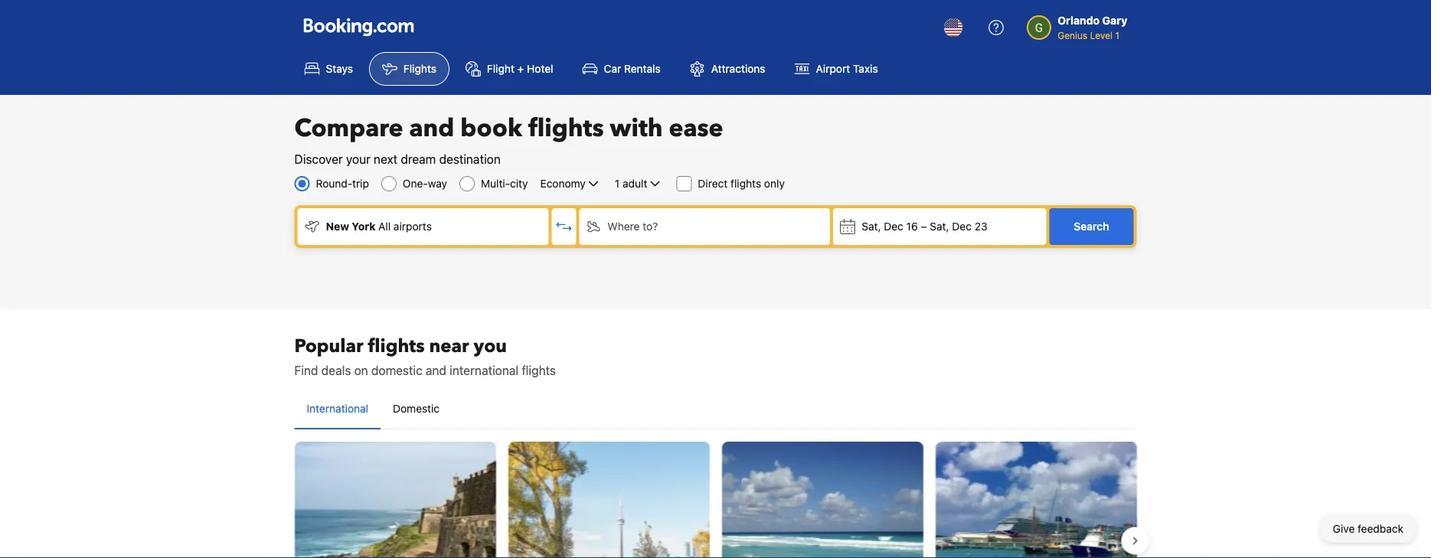 Task type: locate. For each thing, give the bounding box(es) containing it.
ease
[[669, 112, 724, 145]]

destination
[[439, 152, 501, 167]]

flights up economy
[[528, 112, 604, 145]]

0 vertical spatial 1
[[1115, 30, 1120, 41]]

dec left 23
[[952, 220, 972, 233]]

where to? button
[[579, 208, 830, 245]]

dec
[[884, 220, 904, 233], [952, 220, 972, 233]]

your
[[346, 152, 371, 167]]

23
[[975, 220, 988, 233]]

international
[[450, 363, 519, 378]]

+
[[517, 62, 524, 75]]

2 sat, from the left
[[930, 220, 949, 233]]

direct
[[698, 177, 728, 190]]

feedback
[[1358, 523, 1404, 535]]

attractions
[[711, 62, 766, 75]]

international button
[[294, 389, 381, 429]]

car rentals link
[[569, 52, 674, 86]]

0 horizontal spatial 1
[[615, 177, 620, 190]]

1 vertical spatial 1
[[615, 177, 620, 190]]

1 horizontal spatial sat,
[[930, 220, 949, 233]]

popular flights near you find deals on domestic and international flights
[[294, 334, 556, 378]]

2 dec from the left
[[952, 220, 972, 233]]

1 vertical spatial and
[[426, 363, 447, 378]]

one-way
[[403, 177, 447, 190]]

0 vertical spatial and
[[409, 112, 454, 145]]

tab list containing international
[[294, 389, 1137, 430]]

tab list
[[294, 389, 1137, 430]]

1 adult button
[[613, 175, 664, 193]]

0 horizontal spatial sat,
[[862, 220, 881, 233]]

1 down gary on the top right of the page
[[1115, 30, 1120, 41]]

adult
[[623, 177, 647, 190]]

and
[[409, 112, 454, 145], [426, 363, 447, 378]]

level
[[1090, 30, 1113, 41]]

international
[[307, 402, 368, 415]]

give
[[1333, 523, 1355, 535]]

new york to oranjestad image
[[935, 442, 1137, 558]]

popular
[[294, 334, 363, 359]]

16
[[906, 220, 918, 233]]

round-
[[316, 177, 352, 190]]

with
[[610, 112, 663, 145]]

1 sat, from the left
[[862, 220, 881, 233]]

dec left '16'
[[884, 220, 904, 233]]

sat, left '16'
[[862, 220, 881, 233]]

booking.com logo image
[[304, 18, 414, 36], [304, 18, 414, 36]]

and inside compare and book flights with ease discover your next dream destination
[[409, 112, 454, 145]]

all
[[378, 220, 391, 233]]

you
[[474, 334, 507, 359]]

1
[[1115, 30, 1120, 41], [615, 177, 620, 190]]

region
[[282, 436, 1149, 558]]

airports
[[394, 220, 432, 233]]

hotel
[[527, 62, 553, 75]]

domestic
[[371, 363, 423, 378]]

and up 'dream'
[[409, 112, 454, 145]]

rentals
[[624, 62, 661, 75]]

deals
[[321, 363, 351, 378]]

only
[[764, 177, 785, 190]]

new york to toronto image
[[508, 442, 710, 558]]

city
[[510, 177, 528, 190]]

flights
[[528, 112, 604, 145], [731, 177, 761, 190], [368, 334, 425, 359], [522, 363, 556, 378]]

new york all airports
[[326, 220, 432, 233]]

orlando
[[1058, 14, 1100, 27]]

new york to san juan image
[[294, 442, 496, 558]]

and down near
[[426, 363, 447, 378]]

1 dec from the left
[[884, 220, 904, 233]]

sat, right –
[[930, 220, 949, 233]]

next
[[374, 152, 398, 167]]

attractions link
[[677, 52, 779, 86]]

where
[[608, 220, 640, 233]]

where to?
[[608, 220, 658, 233]]

on
[[354, 363, 368, 378]]

0 horizontal spatial dec
[[884, 220, 904, 233]]

orlando gary genius level 1
[[1058, 14, 1128, 41]]

flights right 'international'
[[522, 363, 556, 378]]

stays link
[[291, 52, 366, 86]]

1 horizontal spatial dec
[[952, 220, 972, 233]]

domestic button
[[381, 389, 452, 429]]

1 horizontal spatial 1
[[1115, 30, 1120, 41]]

1 left adult
[[615, 177, 620, 190]]

airport taxis
[[816, 62, 878, 75]]

1 adult
[[615, 177, 647, 190]]

dream
[[401, 152, 436, 167]]

multi-
[[481, 177, 510, 190]]

direct flights only
[[698, 177, 785, 190]]

sat,
[[862, 220, 881, 233], [930, 220, 949, 233]]



Task type: describe. For each thing, give the bounding box(es) containing it.
search
[[1074, 220, 1109, 233]]

book
[[461, 112, 522, 145]]

domestic
[[393, 402, 440, 415]]

give feedback
[[1333, 523, 1404, 535]]

search button
[[1050, 208, 1134, 245]]

one-
[[403, 177, 428, 190]]

multi-city
[[481, 177, 528, 190]]

york
[[352, 220, 376, 233]]

stays
[[326, 62, 353, 75]]

airport taxis link
[[782, 52, 891, 86]]

–
[[921, 220, 927, 233]]

flights inside compare and book flights with ease discover your next dream destination
[[528, 112, 604, 145]]

flights
[[404, 62, 436, 75]]

flights link
[[369, 52, 450, 86]]

compare
[[294, 112, 403, 145]]

1 inside "orlando gary genius level 1"
[[1115, 30, 1120, 41]]

give feedback button
[[1321, 515, 1416, 543]]

flights up domestic at the left bottom of page
[[368, 334, 425, 359]]

to?
[[643, 220, 658, 233]]

1 inside popup button
[[615, 177, 620, 190]]

economy
[[540, 177, 586, 190]]

taxis
[[853, 62, 878, 75]]

gary
[[1103, 14, 1128, 27]]

near
[[429, 334, 469, 359]]

flight + hotel link
[[453, 52, 566, 86]]

and inside popular flights near you find deals on domestic and international flights
[[426, 363, 447, 378]]

sat, dec 16 – sat, dec 23
[[862, 220, 988, 233]]

trip
[[352, 177, 369, 190]]

way
[[428, 177, 447, 190]]

find
[[294, 363, 318, 378]]

new
[[326, 220, 349, 233]]

flights left only
[[731, 177, 761, 190]]

airport
[[816, 62, 850, 75]]

car
[[604, 62, 621, 75]]

car rentals
[[604, 62, 661, 75]]

discover
[[294, 152, 343, 167]]

flight + hotel
[[487, 62, 553, 75]]

round-trip
[[316, 177, 369, 190]]

genius
[[1058, 30, 1088, 41]]

flight
[[487, 62, 515, 75]]

sat, dec 16 – sat, dec 23 button
[[833, 208, 1047, 245]]

new york to cancún image
[[722, 442, 923, 558]]

compare and book flights with ease discover your next dream destination
[[294, 112, 724, 167]]



Task type: vqa. For each thing, say whether or not it's contained in the screenshot.
"Challenge" in Norfolk Scavenger Hunt in Norfolk by 3Quest Challenge You'll use an app to explore Norfolk in this fun scavenger hunt! In 3Quest Challenge, the app wil...
no



